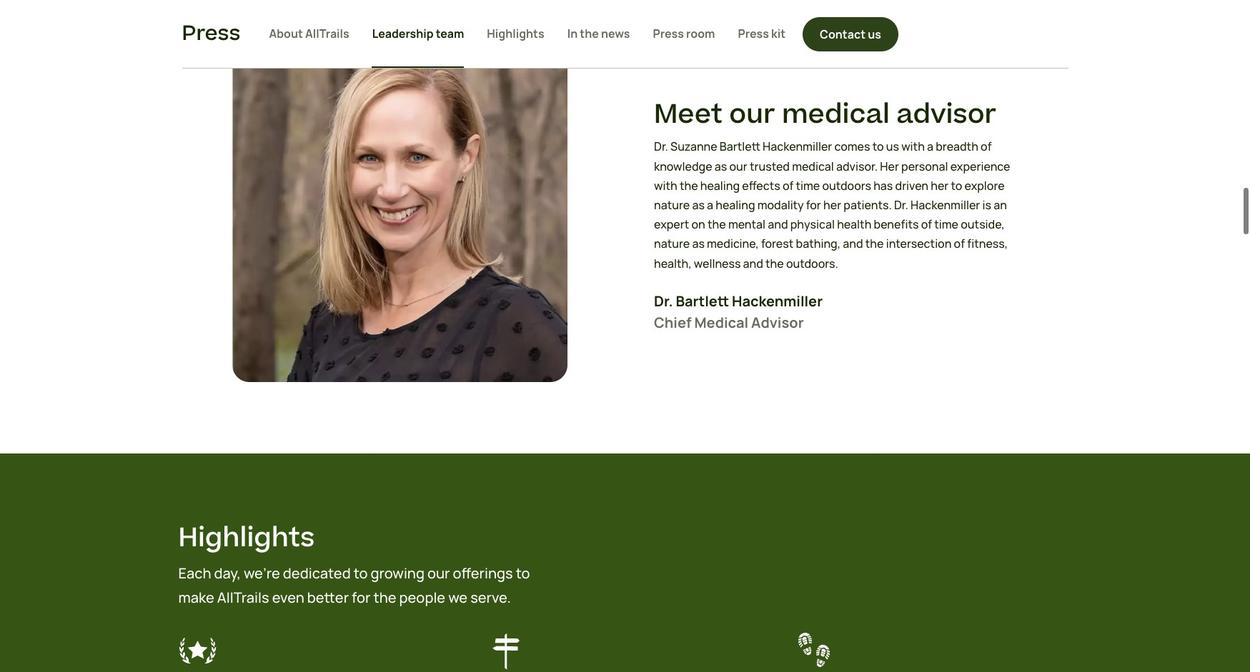 Task type: vqa. For each thing, say whether or not it's contained in the screenshot.
the AllTrails link
no



Task type: describe. For each thing, give the bounding box(es) containing it.
explore
[[965, 178, 1005, 194]]

to right offerings at the left
[[516, 564, 530, 583]]

serve.
[[471, 588, 511, 608]]

contact
[[820, 26, 866, 42]]

to left growing
[[354, 564, 368, 583]]

press for press
[[182, 19, 241, 49]]

0 horizontal spatial time
[[796, 178, 820, 194]]

on
[[692, 217, 706, 233]]

the down knowledge at the right of page
[[680, 178, 698, 194]]

expert
[[654, 217, 690, 233]]

of up experience
[[981, 139, 992, 155]]

press for press room
[[653, 25, 684, 41]]

us inside meet our medical advisor dr. suzanne bartlett hackenmiller comes to us with a breadth of knowledge as our trusted medical advisor. her personal experience with the healing effects of time outdoors has driven her to explore nature as a healing modality for her patients. dr. hackenmiller is an expert on the mental and physical health benefits of time outside, nature as medicine, forest bathing, and the intersection of fitness, health, wellness and the outdoors.
[[887, 139, 900, 155]]

advisor
[[897, 96, 997, 134]]

contact us link
[[803, 17, 899, 51]]

hackenmiller inside dr. bartlett hackenmiller chief medical advisor
[[732, 292, 823, 311]]

1 vertical spatial and
[[843, 236, 864, 252]]

1 vertical spatial as
[[693, 197, 705, 213]]

leadership team
[[372, 25, 464, 41]]

us inside contact us link
[[868, 26, 882, 42]]

the down health
[[866, 236, 884, 252]]

1 vertical spatial her
[[824, 197, 842, 213]]

her
[[881, 159, 900, 174]]

outdoors
[[823, 178, 872, 194]]

0 vertical spatial dr.
[[654, 139, 669, 155]]

highlights button
[[487, 0, 545, 68]]

the inside button
[[580, 25, 599, 41]]

the right on
[[708, 217, 726, 233]]

1 horizontal spatial a
[[928, 139, 934, 155]]

medicine,
[[707, 236, 759, 252]]

personal
[[902, 159, 949, 174]]

growing
[[371, 564, 425, 583]]

0 vertical spatial hackenmiller
[[763, 139, 833, 155]]

benefits
[[874, 217, 919, 233]]

we
[[449, 588, 468, 608]]

2 vertical spatial and
[[743, 256, 764, 271]]

bartlett inside meet our medical advisor dr. suzanne bartlett hackenmiller comes to us with a breadth of knowledge as our trusted medical advisor. her personal experience with the healing effects of time outdoors has driven her to explore nature as a healing modality for her patients. dr. hackenmiller is an expert on the mental and physical health benefits of time outside, nature as medicine, forest bathing, and the intersection of fitness, health, wellness and the outdoors.
[[720, 139, 761, 155]]

0 vertical spatial as
[[715, 159, 728, 174]]

of left fitness, at the top of the page
[[954, 236, 965, 252]]

highlights each day, we're dedicated to growing our offerings to make alltrails even better for the people we serve.
[[178, 520, 530, 608]]

about alltrails
[[269, 25, 350, 41]]

press room button
[[653, 0, 715, 68]]

1 vertical spatial medical
[[792, 159, 834, 174]]

news
[[602, 25, 630, 41]]

in
[[568, 25, 578, 41]]

driven
[[896, 178, 929, 194]]

tab list containing about alltrails
[[269, 0, 786, 68]]

breadth
[[936, 139, 979, 155]]

of up the "modality"
[[783, 178, 794, 194]]

leadership
[[372, 25, 434, 41]]

0 vertical spatial medical
[[782, 96, 890, 134]]

dedicated
[[283, 564, 351, 583]]

each
[[178, 564, 211, 583]]

of up intersection
[[922, 217, 933, 233]]

effects
[[742, 178, 781, 194]]

alltrails inside highlights each day, we're dedicated to growing our offerings to make alltrails even better for the people we serve.
[[217, 588, 269, 608]]

day,
[[214, 564, 241, 583]]

has
[[874, 178, 893, 194]]

about alltrails button
[[269, 0, 350, 68]]

dr. inside dr. bartlett hackenmiller chief medical advisor
[[654, 292, 673, 311]]

trusted
[[750, 159, 790, 174]]

is
[[983, 197, 992, 213]]

highlights for highlights each day, we're dedicated to growing our offerings to make alltrails even better for the people we serve.
[[178, 520, 315, 558]]

advisor.
[[837, 159, 878, 174]]



Task type: locate. For each thing, give the bounding box(es) containing it.
make
[[178, 588, 214, 608]]

with
[[902, 139, 925, 155], [654, 178, 678, 194]]

room
[[687, 25, 715, 41]]

1 horizontal spatial and
[[768, 217, 788, 233]]

offerings
[[453, 564, 513, 583]]

advisor
[[752, 313, 804, 332]]

press for press kit
[[738, 25, 769, 41]]

alltrails
[[305, 25, 350, 41], [217, 588, 269, 608]]

outside,
[[961, 217, 1005, 233]]

the inside highlights each day, we're dedicated to growing our offerings to make alltrails even better for the people we serve.
[[374, 588, 397, 608]]

her
[[931, 178, 949, 194], [824, 197, 842, 213]]

0 horizontal spatial alltrails
[[217, 588, 269, 608]]

people
[[399, 588, 446, 608]]

and down medicine,
[[743, 256, 764, 271]]

hackenmiller down driven
[[911, 197, 981, 213]]

the
[[580, 25, 599, 41], [680, 178, 698, 194], [708, 217, 726, 233], [866, 236, 884, 252], [766, 256, 784, 271], [374, 588, 397, 608]]

to up her
[[873, 139, 884, 155]]

0 vertical spatial for
[[807, 197, 822, 213]]

press room
[[653, 25, 715, 41]]

1 vertical spatial healing
[[716, 197, 756, 213]]

as down on
[[693, 236, 705, 252]]

dialog
[[0, 0, 1251, 673]]

about
[[269, 25, 303, 41]]

0 horizontal spatial for
[[352, 588, 371, 608]]

health
[[838, 217, 872, 233]]

2 horizontal spatial and
[[843, 236, 864, 252]]

even
[[272, 588, 304, 608]]

cookie consent banner dialog
[[17, 605, 1234, 656]]

1 horizontal spatial time
[[935, 217, 959, 233]]

physical
[[791, 217, 835, 233]]

2 vertical spatial dr.
[[654, 292, 673, 311]]

1 horizontal spatial press
[[653, 25, 684, 41]]

healing left the 'effects'
[[701, 178, 740, 194]]

1 horizontal spatial highlights
[[487, 25, 545, 41]]

contact us
[[820, 26, 882, 42]]

us
[[868, 26, 882, 42], [887, 139, 900, 155]]

healing
[[701, 178, 740, 194], [716, 197, 756, 213]]

2 horizontal spatial press
[[738, 25, 769, 41]]

0 horizontal spatial us
[[868, 26, 882, 42]]

her down outdoors
[[824, 197, 842, 213]]

bathing,
[[796, 236, 841, 252]]

our inside highlights each day, we're dedicated to growing our offerings to make alltrails even better for the people we serve.
[[428, 564, 450, 583]]

bartlett up medical
[[676, 292, 729, 311]]

dr. up knowledge at the right of page
[[654, 139, 669, 155]]

as down suzanne
[[715, 159, 728, 174]]

1 horizontal spatial with
[[902, 139, 925, 155]]

the down forest
[[766, 256, 784, 271]]

nature
[[654, 197, 690, 213], [654, 236, 690, 252]]

1 vertical spatial hackenmiller
[[911, 197, 981, 213]]

2 nature from the top
[[654, 236, 690, 252]]

us right the contact
[[868, 26, 882, 42]]

better
[[307, 588, 349, 608]]

modality
[[758, 197, 804, 213]]

1 horizontal spatial her
[[931, 178, 949, 194]]

her down personal
[[931, 178, 949, 194]]

0 vertical spatial healing
[[701, 178, 740, 194]]

1 horizontal spatial us
[[887, 139, 900, 155]]

0 vertical spatial her
[[931, 178, 949, 194]]

1 horizontal spatial alltrails
[[305, 25, 350, 41]]

medical
[[782, 96, 890, 134], [792, 159, 834, 174]]

in the news
[[568, 25, 630, 41]]

and up forest
[[768, 217, 788, 233]]

for up 'physical'
[[807, 197, 822, 213]]

0 vertical spatial highlights
[[487, 25, 545, 41]]

0 vertical spatial bartlett
[[720, 139, 761, 155]]

and
[[768, 217, 788, 233], [843, 236, 864, 252], [743, 256, 764, 271]]

nature down expert
[[654, 236, 690, 252]]

bartlett up trusted
[[720, 139, 761, 155]]

alltrails inside button
[[305, 25, 350, 41]]

1 vertical spatial time
[[935, 217, 959, 233]]

0 horizontal spatial a
[[707, 197, 714, 213]]

hackenmiller up advisor
[[732, 292, 823, 311]]

for right better
[[352, 588, 371, 608]]

1 vertical spatial us
[[887, 139, 900, 155]]

kit
[[772, 25, 786, 41]]

hackenmiller
[[763, 139, 833, 155], [911, 197, 981, 213], [732, 292, 823, 311]]

dr. up chief
[[654, 292, 673, 311]]

0 horizontal spatial highlights
[[178, 520, 315, 558]]

highlights inside highlights each day, we're dedicated to growing our offerings to make alltrails even better for the people we serve.
[[178, 520, 315, 558]]

our up trusted
[[730, 96, 776, 134]]

to
[[873, 139, 884, 155], [952, 178, 963, 194], [354, 564, 368, 583], [516, 564, 530, 583]]

0 horizontal spatial press
[[182, 19, 241, 49]]

0 vertical spatial nature
[[654, 197, 690, 213]]

1 vertical spatial nature
[[654, 236, 690, 252]]

with up personal
[[902, 139, 925, 155]]

0 vertical spatial us
[[868, 26, 882, 42]]

patients.
[[844, 197, 892, 213]]

0 vertical spatial and
[[768, 217, 788, 233]]

alltrails right about
[[305, 25, 350, 41]]

press kit button
[[738, 0, 786, 68]]

dr.
[[654, 139, 669, 155], [895, 197, 909, 213], [654, 292, 673, 311]]

suzanne
[[671, 139, 718, 155]]

1 vertical spatial for
[[352, 588, 371, 608]]

dr. bartlett hackenmiller chief medical advisor
[[654, 292, 823, 332]]

0 vertical spatial time
[[796, 178, 820, 194]]

our up people
[[428, 564, 450, 583]]

bartlett
[[720, 139, 761, 155], [676, 292, 729, 311]]

we're
[[244, 564, 280, 583]]

0 vertical spatial our
[[730, 96, 776, 134]]

with down knowledge at the right of page
[[654, 178, 678, 194]]

healing up mental
[[716, 197, 756, 213]]

2 vertical spatial hackenmiller
[[732, 292, 823, 311]]

1 nature from the top
[[654, 197, 690, 213]]

1 vertical spatial our
[[730, 159, 748, 174]]

dr. up benefits
[[895, 197, 909, 213]]

outdoors.
[[787, 256, 839, 271]]

tab list
[[269, 0, 786, 68]]

knowledge
[[654, 159, 713, 174]]

highlights left in
[[487, 25, 545, 41]]

1 vertical spatial bartlett
[[676, 292, 729, 311]]

medical up outdoors
[[792, 159, 834, 174]]

press kit
[[738, 25, 786, 41]]

highlights for highlights
[[487, 25, 545, 41]]

a up medicine,
[[707, 197, 714, 213]]

the right in
[[580, 25, 599, 41]]

1 vertical spatial highlights
[[178, 520, 315, 558]]

bartlett inside dr. bartlett hackenmiller chief medical advisor
[[676, 292, 729, 311]]

medical up comes
[[782, 96, 890, 134]]

meet
[[654, 96, 723, 134]]

0 vertical spatial a
[[928, 139, 934, 155]]

our
[[730, 96, 776, 134], [730, 159, 748, 174], [428, 564, 450, 583]]

wellness
[[694, 256, 741, 271]]

0 vertical spatial with
[[902, 139, 925, 155]]

1 vertical spatial a
[[707, 197, 714, 213]]

press
[[182, 19, 241, 49], [653, 25, 684, 41], [738, 25, 769, 41]]

2 vertical spatial our
[[428, 564, 450, 583]]

highlights
[[487, 25, 545, 41], [178, 520, 315, 558]]

the down growing
[[374, 588, 397, 608]]

highlights up we're
[[178, 520, 315, 558]]

health,
[[654, 256, 692, 271]]

comes
[[835, 139, 871, 155]]

0 horizontal spatial with
[[654, 178, 678, 194]]

1 vertical spatial alltrails
[[217, 588, 269, 608]]

a
[[928, 139, 934, 155], [707, 197, 714, 213]]

as
[[715, 159, 728, 174], [693, 197, 705, 213], [693, 236, 705, 252]]

for
[[807, 197, 822, 213], [352, 588, 371, 608]]

0 vertical spatial alltrails
[[305, 25, 350, 41]]

for inside highlights each day, we're dedicated to growing our offerings to make alltrails even better for the people we serve.
[[352, 588, 371, 608]]

an
[[994, 197, 1008, 213]]

meet our medical advisor dr. suzanne bartlett hackenmiller comes to us with a breadth of knowledge as our trusted medical advisor. her personal experience with the healing effects of time outdoors has driven her to explore nature as a healing modality for her patients. dr. hackenmiller is an expert on the mental and physical health benefits of time outside, nature as medicine, forest bathing, and the intersection of fitness, health, wellness and the outdoors.
[[654, 96, 1011, 271]]

experience
[[951, 159, 1011, 174]]

intersection
[[887, 236, 952, 252]]

time up the "modality"
[[796, 178, 820, 194]]

chief
[[654, 313, 692, 332]]

nature up expert
[[654, 197, 690, 213]]

1 vertical spatial dr.
[[895, 197, 909, 213]]

team
[[436, 25, 464, 41]]

0 horizontal spatial and
[[743, 256, 764, 271]]

leadership team button
[[372, 0, 464, 68]]

medical
[[695, 313, 749, 332]]

our up the 'effects'
[[730, 159, 748, 174]]

to left explore
[[952, 178, 963, 194]]

time up intersection
[[935, 217, 959, 233]]

hackenmiller up trusted
[[763, 139, 833, 155]]

1 horizontal spatial for
[[807, 197, 822, 213]]

time
[[796, 178, 820, 194], [935, 217, 959, 233]]

mental
[[729, 217, 766, 233]]

us up her
[[887, 139, 900, 155]]

for inside meet our medical advisor dr. suzanne bartlett hackenmiller comes to us with a breadth of knowledge as our trusted medical advisor. her personal experience with the healing effects of time outdoors has driven her to explore nature as a healing modality for her patients. dr. hackenmiller is an expert on the mental and physical health benefits of time outside, nature as medicine, forest bathing, and the intersection of fitness, health, wellness and the outdoors.
[[807, 197, 822, 213]]

of
[[981, 139, 992, 155], [783, 178, 794, 194], [922, 217, 933, 233], [954, 236, 965, 252]]

a up personal
[[928, 139, 934, 155]]

0 horizontal spatial her
[[824, 197, 842, 213]]

in the news button
[[568, 0, 630, 68]]

alltrails down 'day,'
[[217, 588, 269, 608]]

forest
[[762, 236, 794, 252]]

as up on
[[693, 197, 705, 213]]

1 vertical spatial with
[[654, 178, 678, 194]]

fitness,
[[968, 236, 1009, 252]]

2 vertical spatial as
[[693, 236, 705, 252]]

and down health
[[843, 236, 864, 252]]



